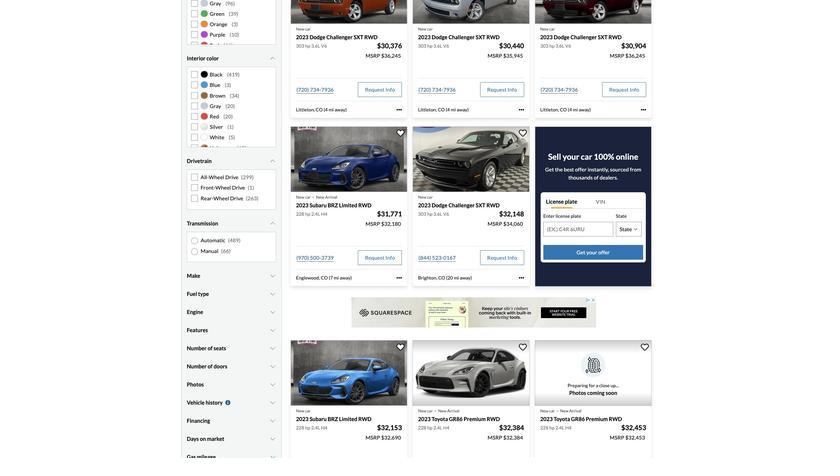 Task type: locate. For each thing, give the bounding box(es) containing it.
2 brz from the top
[[328, 417, 338, 423]]

your down enter license plate 'field'
[[587, 249, 598, 256]]

limited inside new car · new arrival 2023 subaru brz limited rwd
[[339, 202, 358, 209]]

0 vertical spatial offer
[[575, 166, 587, 173]]

3 (720) from the left
[[541, 86, 553, 93]]

ellipsis h image for $31,771
[[397, 276, 402, 281]]

1 littleton, co (4 mi away) from the left
[[296, 107, 347, 113]]

2023 inside new car · new arrival 2023 subaru brz limited rwd
[[296, 202, 309, 209]]

1 horizontal spatial (1)
[[248, 185, 254, 191]]

drive down front-wheel drive (1)
[[230, 195, 243, 202]]

chevron down image for engine
[[270, 310, 276, 315]]

0 vertical spatial (1)
[[227, 124, 234, 130]]

msrp inside $30,904 msrp $36,245
[[610, 52, 625, 59]]

octane red pearlcoat 2023 dodge challenger sxt rwd coupe rear-wheel drive 8-speed automatic image
[[535, 0, 652, 24]]

2 littleton, co (4 mi away) from the left
[[418, 107, 469, 113]]

0 vertical spatial limited
[[339, 202, 358, 209]]

number inside dropdown button
[[187, 364, 207, 370]]

littleton, co (4 mi away) for $30,904
[[541, 107, 591, 113]]

chevron down image for fuel type
[[270, 292, 276, 297]]

3 chevron down image from the top
[[270, 292, 276, 297]]

1 (4 from the left
[[324, 107, 328, 113]]

car inside new car · new arrival 2023 subaru brz limited rwd
[[305, 195, 311, 200]]

1 chevron down image from the top
[[270, 159, 276, 164]]

h4 for $32,153
[[321, 426, 328, 432]]

days
[[187, 436, 199, 443]]

subaru
[[310, 202, 327, 209], [310, 417, 327, 423]]

chevron down image inside features dropdown button
[[270, 328, 276, 334]]

msrp inside "$32,153 msrp $32,690"
[[366, 435, 380, 442]]

of left seats
[[208, 346, 213, 352]]

1 premium from the left
[[464, 417, 486, 423]]

100%
[[594, 152, 615, 162]]

1 (720) 734-7936 from the left
[[297, 86, 334, 93]]

co for $30,904
[[560, 107, 567, 113]]

ellipsis h image
[[397, 107, 402, 113], [641, 107, 647, 113]]

228 for $32,453
[[541, 426, 549, 432]]

(720) 734-7936 button for $30,440
[[418, 82, 456, 97]]

1 horizontal spatial (720) 734-7936 button
[[418, 82, 456, 97]]

2 horizontal spatial ·
[[556, 405, 559, 417]]

228 for $32,384
[[418, 426, 427, 432]]

228 hp 2.4l h4
[[296, 212, 328, 217], [296, 426, 328, 432], [418, 426, 450, 432], [541, 426, 572, 432]]

wheel up front-
[[209, 174, 224, 181]]

license plate tab
[[544, 195, 594, 209]]

2 734- from the left
[[432, 86, 444, 93]]

mi
[[329, 107, 334, 113], [451, 107, 456, 113], [573, 107, 578, 113], [334, 275, 339, 281], [454, 275, 459, 281]]

request info
[[365, 86, 395, 93], [487, 86, 517, 93], [610, 86, 640, 93], [365, 255, 395, 261], [487, 255, 517, 261]]

(263)
[[246, 195, 259, 202]]

1 $36,245 from the left
[[381, 52, 401, 59]]

0 horizontal spatial (720) 734-7936 button
[[296, 82, 334, 97]]

$30,440 msrp $35,945
[[488, 42, 524, 59]]

0 vertical spatial (20)
[[226, 103, 235, 109]]

chevron down image for features
[[270, 328, 276, 334]]

wheel
[[209, 174, 224, 181], [216, 185, 231, 191], [214, 195, 229, 202]]

(3) up (10)
[[232, 21, 238, 27]]

msrp inside $30,440 msrp $35,945
[[488, 52, 502, 59]]

2.4l
[[311, 212, 320, 217], [311, 426, 320, 432], [434, 426, 442, 432], [556, 426, 565, 432]]

rwd up $30,440 msrp $35,945
[[487, 34, 500, 40]]

chevron down image inside financing dropdown button
[[270, 419, 276, 424]]

3.6l
[[311, 43, 320, 49], [434, 43, 442, 49], [556, 43, 565, 49], [434, 212, 442, 217]]

3 7936 from the left
[[566, 86, 578, 93]]

toyota for $32,453
[[554, 417, 570, 423]]

wheel down the all-wheel drive (299)
[[216, 185, 231, 191]]

1 (720) from the left
[[297, 86, 309, 93]]

market
[[207, 436, 224, 443]]

2 vertical spatial of
[[208, 364, 213, 370]]

2 ellipsis h image from the left
[[641, 107, 647, 113]]

0 vertical spatial number
[[187, 346, 207, 352]]

$36,245 down $30,904
[[626, 52, 646, 59]]

1 vertical spatial limited
[[339, 417, 358, 423]]

arrival for $32,453
[[570, 409, 582, 414]]

v6
[[321, 43, 327, 49], [443, 43, 449, 49], [566, 43, 572, 49], [443, 212, 449, 217]]

new car · new arrival 2023 toyota gr86 premium rwd
[[418, 405, 500, 423], [541, 405, 622, 423]]

6 chevron down image from the top
[[270, 346, 276, 352]]

msrp inside $32,384 msrp $32,384
[[488, 435, 502, 442]]

1 horizontal spatial gr86
[[571, 417, 585, 423]]

1 vertical spatial wheel
[[216, 185, 231, 191]]

1 7936 from the left
[[321, 86, 334, 93]]

0 horizontal spatial 7936
[[321, 86, 334, 93]]

vehicle photo unavailable image
[[535, 341, 652, 407]]

1 horizontal spatial premium
[[586, 417, 608, 423]]

3 734- from the left
[[555, 86, 566, 93]]

10 chevron down image from the top
[[270, 455, 276, 459]]

chevron down image
[[270, 159, 276, 164], [270, 221, 276, 227], [270, 419, 276, 424], [270, 437, 276, 442]]

2 horizontal spatial (720) 734-7936 button
[[541, 82, 579, 97]]

dodge for $30,440
[[432, 34, 448, 40]]

(20) up (5)
[[223, 113, 233, 120]]

1 horizontal spatial ·
[[434, 405, 437, 417]]

2 (720) 734-7936 from the left
[[419, 86, 456, 93]]

(720) 734-7936 for $30,376
[[297, 86, 334, 93]]

msrp inside $32,148 msrp $34,060
[[488, 221, 502, 227]]

rwd up $30,376 msrp $36,245
[[365, 34, 378, 40]]

offer
[[575, 166, 587, 173], [599, 249, 610, 256]]

msrp for $32,384
[[488, 435, 502, 442]]

msrp inside $30,376 msrp $36,245
[[366, 52, 380, 59]]

mi for $31,771
[[334, 275, 339, 281]]

0 vertical spatial plate
[[565, 199, 578, 205]]

2 limited from the top
[[339, 417, 358, 423]]

red
[[210, 42, 219, 48], [210, 113, 219, 120]]

(720) for $30,904
[[541, 86, 553, 93]]

drive for all-wheel drive
[[225, 174, 239, 181]]

chevron down image for drivetrain
[[270, 159, 276, 164]]

rwd up $31,771 msrp $32,180
[[359, 202, 372, 209]]

thousands
[[569, 174, 593, 181]]

7936 for $30,440
[[444, 86, 456, 93]]

1 horizontal spatial (720) 734-7936
[[419, 86, 456, 93]]

green
[[210, 10, 225, 17]]

sxt
[[354, 34, 364, 40], [476, 34, 486, 40], [598, 34, 608, 40], [476, 202, 486, 209]]

1 vertical spatial get
[[577, 249, 586, 256]]

1 vertical spatial red
[[210, 113, 219, 120]]

(1) up (263)
[[248, 185, 254, 191]]

of inside dropdown button
[[208, 346, 213, 352]]

chevron down image for days on market
[[270, 437, 276, 442]]

away) for $31,771
[[340, 275, 352, 281]]

number down the features
[[187, 346, 207, 352]]

advertisement region
[[352, 298, 596, 328]]

get inside the "get the best offer instantly, sourced from thousands of dealers."
[[545, 166, 554, 173]]

get down enter license plate 'field'
[[577, 249, 586, 256]]

0 horizontal spatial ·
[[312, 191, 315, 203]]

0 horizontal spatial toyota
[[432, 417, 448, 423]]

1 vertical spatial your
[[587, 249, 598, 256]]

2 horizontal spatial (720)
[[541, 86, 553, 93]]

4 chevron down image from the top
[[270, 310, 276, 315]]

0 vertical spatial get
[[545, 166, 554, 173]]

drivetrain button
[[187, 153, 276, 170]]

1 toyota from the left
[[432, 417, 448, 423]]

0 vertical spatial red
[[210, 42, 219, 48]]

1 vertical spatial brz
[[328, 417, 338, 423]]

mi for $30,440
[[451, 107, 456, 113]]

request info button
[[358, 82, 402, 97], [480, 82, 524, 97], [603, 82, 647, 97], [358, 251, 402, 266], [480, 251, 524, 266]]

blue
[[210, 82, 220, 88]]

license
[[556, 213, 570, 219]]

chevron down image inside engine dropdown button
[[270, 310, 276, 315]]

ellipsis h image
[[519, 107, 524, 113], [397, 276, 402, 281], [519, 276, 524, 281]]

0 horizontal spatial premium
[[464, 417, 486, 423]]

get inside button
[[577, 249, 586, 256]]

type
[[198, 291, 209, 298]]

brz inside new car 2023 subaru brz limited rwd
[[328, 417, 338, 423]]

chevron down image for photos
[[270, 383, 276, 388]]

0 horizontal spatial offer
[[575, 166, 587, 173]]

2 7936 from the left
[[444, 86, 456, 93]]

msrp for $32,453
[[610, 435, 625, 442]]

littleton, co (4 mi away) for $30,440
[[418, 107, 469, 113]]

2 subaru from the top
[[310, 417, 327, 423]]

3 (720) 734-7936 from the left
[[541, 86, 578, 93]]

1 horizontal spatial new car · new arrival 2023 toyota gr86 premium rwd
[[541, 405, 622, 423]]

2 toyota from the left
[[554, 417, 570, 423]]

wheel for rear-
[[214, 195, 229, 202]]

get left the
[[545, 166, 554, 173]]

1 brz from the top
[[328, 202, 338, 209]]

0 vertical spatial (3)
[[232, 21, 238, 27]]

0 vertical spatial drive
[[225, 174, 239, 181]]

1 horizontal spatial (4
[[446, 107, 450, 113]]

5 chevron down image from the top
[[270, 328, 276, 334]]

1 (720) 734-7936 button from the left
[[296, 82, 334, 97]]

2 horizontal spatial (4
[[568, 107, 572, 113]]

(720) 734-7936 for $30,440
[[419, 86, 456, 93]]

3 littleton, co (4 mi away) from the left
[[541, 107, 591, 113]]

1 horizontal spatial littleton,
[[418, 107, 437, 113]]

arrival
[[325, 195, 337, 200], [447, 409, 460, 414], [570, 409, 582, 414]]

0 horizontal spatial (720) 734-7936
[[297, 86, 334, 93]]

0 horizontal spatial littleton, co (4 mi away)
[[296, 107, 347, 113]]

drive down "(299)"
[[232, 185, 245, 191]]

wheel for front-
[[216, 185, 231, 191]]

2.4l for $31,771
[[311, 212, 320, 217]]

303 for $30,904
[[541, 43, 549, 49]]

chevron down image inside "interior color" dropdown button
[[270, 56, 276, 61]]

2 horizontal spatial 7936
[[566, 86, 578, 93]]

plate inside tab
[[565, 199, 578, 205]]

1 vertical spatial of
[[208, 346, 213, 352]]

chevron down image inside vehicle history dropdown button
[[270, 401, 276, 406]]

(4
[[324, 107, 328, 113], [446, 107, 450, 113], [568, 107, 572, 113]]

(844) 523-0167 button
[[418, 251, 456, 266]]

2 (720) 734-7936 button from the left
[[418, 82, 456, 97]]

0 vertical spatial wheel
[[209, 174, 224, 181]]

(970) 500-3739
[[297, 255, 334, 261]]

new car 2023 dodge challenger sxt rwd for $30,440
[[418, 27, 500, 40]]

2 red from the top
[[210, 113, 219, 120]]

1 vertical spatial plate
[[571, 213, 581, 219]]

$36,245
[[381, 52, 401, 59], [626, 52, 646, 59]]

new car 2023 dodge challenger sxt rwd
[[296, 27, 378, 40], [418, 27, 500, 40], [541, 27, 622, 40], [418, 195, 500, 209]]

$32,690
[[381, 435, 401, 442]]

request info for $31,771
[[365, 255, 395, 261]]

manual (66)
[[201, 248, 231, 254]]

new car · new arrival 2023 toyota gr86 premium rwd for $32,453
[[541, 405, 622, 423]]

premium
[[464, 417, 486, 423], [586, 417, 608, 423]]

0 horizontal spatial 734-
[[310, 86, 321, 93]]

limited
[[339, 202, 358, 209], [339, 417, 358, 423]]

request info for $30,904
[[610, 86, 640, 93]]

best
[[564, 166, 574, 173]]

2 horizontal spatial arrival
[[570, 409, 582, 414]]

toyota for $32,384
[[432, 417, 448, 423]]

3 (4 from the left
[[568, 107, 572, 113]]

2 vertical spatial drive
[[230, 195, 243, 202]]

8 chevron down image from the top
[[270, 383, 276, 388]]

hp for $30,440
[[427, 43, 433, 49]]

request info for $30,376
[[365, 86, 395, 93]]

2.4l for $32,384
[[434, 426, 442, 432]]

tab list
[[544, 195, 644, 209]]

rwd up $32,384 msrp $32,384
[[487, 417, 500, 423]]

2 premium from the left
[[586, 417, 608, 423]]

1 horizontal spatial $36,245
[[626, 52, 646, 59]]

chevron down image inside number of seats dropdown button
[[270, 346, 276, 352]]

0 horizontal spatial (3)
[[225, 82, 231, 88]]

brz
[[328, 202, 338, 209], [328, 417, 338, 423]]

msrp inside $31,771 msrp $32,180
[[366, 221, 380, 227]]

request info button for $30,440
[[480, 82, 524, 97]]

2 gr86 from the left
[[571, 417, 585, 423]]

1 horizontal spatial 734-
[[432, 86, 444, 93]]

1 horizontal spatial arrival
[[447, 409, 460, 414]]

1 horizontal spatial get
[[577, 249, 586, 256]]

number inside dropdown button
[[187, 346, 207, 352]]

$36,245 inside $30,904 msrp $36,245
[[626, 52, 646, 59]]

1 vertical spatial (20)
[[223, 113, 233, 120]]

request for $30,376
[[365, 86, 385, 93]]

chevron down image inside fuel type dropdown button
[[270, 292, 276, 297]]

drive
[[225, 174, 239, 181], [232, 185, 245, 191], [230, 195, 243, 202]]

msrp inside $32,453 msrp $32,453
[[610, 435, 625, 442]]

chevron down image inside make dropdown button
[[270, 274, 276, 279]]

1 new car · new arrival 2023 toyota gr86 premium rwd from the left
[[418, 405, 500, 423]]

2 horizontal spatial littleton,
[[541, 107, 559, 113]]

2 horizontal spatial littleton, co (4 mi away)
[[541, 107, 591, 113]]

2 (4 from the left
[[446, 107, 450, 113]]

drive up front-wheel drive (1)
[[225, 174, 239, 181]]

2 vertical spatial wheel
[[214, 195, 229, 202]]

away) for $32,148
[[460, 275, 472, 281]]

request
[[365, 86, 385, 93], [487, 86, 507, 93], [610, 86, 629, 93], [365, 255, 385, 261], [487, 255, 507, 261]]

get for get your offer
[[577, 249, 586, 256]]

1 vertical spatial number
[[187, 364, 207, 370]]

(3) for orange
[[232, 21, 238, 27]]

1 vertical spatial $32,384
[[504, 435, 523, 442]]

history
[[206, 400, 223, 406]]

vin
[[596, 199, 606, 205]]

wheel down front-wheel drive (1)
[[214, 195, 229, 202]]

0 horizontal spatial your
[[563, 152, 580, 162]]

0 vertical spatial your
[[563, 152, 580, 162]]

(720) 734-7936 button for $30,376
[[296, 82, 334, 97]]

request info button for $31,771
[[358, 251, 402, 266]]

chevron down image inside transmission dropdown button
[[270, 221, 276, 227]]

2 chevron down image from the top
[[270, 221, 276, 227]]

2.4l for $32,453
[[556, 426, 565, 432]]

0 horizontal spatial ellipsis h image
[[397, 107, 402, 113]]

1 horizontal spatial 7936
[[444, 86, 456, 93]]

seats
[[214, 346, 226, 352]]

0 vertical spatial of
[[594, 174, 599, 181]]

gr86 for $32,384
[[449, 417, 463, 423]]

1 vertical spatial (3)
[[225, 82, 231, 88]]

2 littleton, from the left
[[418, 107, 437, 113]]

automatic (489)
[[201, 237, 241, 244]]

3 (720) 734-7936 button from the left
[[541, 82, 579, 97]]

littleton, for $30,440
[[418, 107, 437, 113]]

features
[[187, 327, 208, 334]]

1 horizontal spatial ellipsis h image
[[641, 107, 647, 113]]

number up photos
[[187, 364, 207, 370]]

financing button
[[187, 413, 276, 430]]

dodge for $30,376
[[310, 34, 326, 40]]

2 (720) from the left
[[419, 86, 431, 93]]

2 horizontal spatial 734-
[[555, 86, 566, 93]]

msrp
[[366, 52, 380, 59], [488, 52, 502, 59], [610, 52, 625, 59], [366, 221, 380, 227], [488, 221, 502, 227], [366, 435, 380, 442], [488, 435, 502, 442], [610, 435, 625, 442]]

days on market
[[187, 436, 224, 443]]

your up best
[[563, 152, 580, 162]]

engine
[[187, 309, 203, 316]]

2 horizontal spatial (720) 734-7936
[[541, 86, 578, 93]]

1 vertical spatial subaru
[[310, 417, 327, 423]]

chevron down image inside number of doors dropdown button
[[270, 364, 276, 370]]

$31,771 msrp $32,180
[[366, 210, 402, 227]]

1 vertical spatial drive
[[232, 185, 245, 191]]

1 horizontal spatial littleton, co (4 mi away)
[[418, 107, 469, 113]]

·
[[312, 191, 315, 203], [434, 405, 437, 417], [556, 405, 559, 417]]

734- for $30,440
[[432, 86, 444, 93]]

2 new car · new arrival 2023 toyota gr86 premium rwd from the left
[[541, 405, 622, 423]]

request info button for $32,148
[[480, 251, 524, 266]]

0 horizontal spatial (4
[[324, 107, 328, 113]]

rwd up $30,904 msrp $36,245
[[609, 34, 622, 40]]

2 $36,245 from the left
[[626, 52, 646, 59]]

0 vertical spatial brz
[[328, 202, 338, 209]]

red down purple
[[210, 42, 219, 48]]

$36,245 inside $30,376 msrp $36,245
[[381, 52, 401, 59]]

1 number from the top
[[187, 346, 207, 352]]

challenger for $30,376
[[327, 34, 353, 40]]

tab list containing license plate
[[544, 195, 644, 209]]

msrp for $31,771
[[366, 221, 380, 227]]

2023 inside new car 2023 subaru brz limited rwd
[[296, 417, 309, 423]]

unknown
[[210, 145, 233, 151]]

1 vertical spatial offer
[[599, 249, 610, 256]]

your inside button
[[587, 249, 598, 256]]

0 horizontal spatial arrival
[[325, 195, 337, 200]]

info
[[386, 86, 395, 93], [508, 86, 517, 93], [630, 86, 640, 93], [386, 255, 395, 261], [508, 255, 517, 261]]

7 chevron down image from the top
[[270, 364, 276, 370]]

(299)
[[241, 174, 254, 181]]

gray
[[210, 103, 221, 109]]

h4 for $32,384
[[443, 426, 450, 432]]

fuel type
[[187, 291, 209, 298]]

premium for $32,453
[[586, 417, 608, 423]]

$30,376 msrp $36,245
[[366, 42, 402, 59]]

0167
[[444, 255, 456, 261]]

3 chevron down image from the top
[[270, 419, 276, 424]]

1 ellipsis h image from the left
[[397, 107, 402, 113]]

4 chevron down image from the top
[[270, 437, 276, 442]]

request for $32,148
[[487, 255, 507, 261]]

1 horizontal spatial (3)
[[232, 21, 238, 27]]

0 horizontal spatial gr86
[[449, 417, 463, 423]]

of down instantly,
[[594, 174, 599, 181]]

vin tab
[[594, 195, 644, 209]]

doors
[[214, 364, 227, 370]]

0 horizontal spatial get
[[545, 166, 554, 173]]

hp for $32,453
[[550, 426, 555, 432]]

(720) 734-7936
[[297, 86, 334, 93], [419, 86, 456, 93], [541, 86, 578, 93]]

red down 'gray'
[[210, 113, 219, 120]]

(720)
[[297, 86, 309, 93], [419, 86, 431, 93], [541, 86, 553, 93]]

3 littleton, from the left
[[541, 107, 559, 113]]

ellipsis h image for $30,376
[[397, 107, 402, 113]]

wr blue pearl 2023 subaru brz limited rwd coupe rear-wheel drive 6-speed manual image
[[291, 341, 408, 407]]

0 horizontal spatial new car · new arrival 2023 toyota gr86 premium rwd
[[418, 405, 500, 423]]

2 chevron down image from the top
[[270, 274, 276, 279]]

1 gr86 from the left
[[449, 417, 463, 423]]

hp for $31,771
[[305, 212, 311, 217]]

of for doors
[[208, 364, 213, 370]]

chevron down image inside drivetrain dropdown button
[[270, 159, 276, 164]]

$32,453 msrp $32,453
[[610, 424, 647, 442]]

0 vertical spatial $32,453
[[622, 424, 647, 433]]

info circle image
[[225, 401, 231, 406]]

1 littleton, from the left
[[296, 107, 315, 113]]

$34,060
[[504, 221, 523, 227]]

(20) down (34)
[[226, 103, 235, 109]]

0 vertical spatial subaru
[[310, 202, 327, 209]]

1 subaru from the top
[[310, 202, 327, 209]]

3.6l for $30,376
[[311, 43, 320, 49]]

0 horizontal spatial littleton,
[[296, 107, 315, 113]]

0 horizontal spatial (720)
[[297, 86, 309, 93]]

1 horizontal spatial your
[[587, 249, 598, 256]]

number for number of doors
[[187, 364, 207, 370]]

0 horizontal spatial (1)
[[227, 124, 234, 130]]

$36,245 for $30,376
[[381, 52, 401, 59]]

$32,153
[[377, 424, 402, 433]]

303 hp 3.6l v6 for $32,148
[[418, 212, 449, 217]]

1 limited from the top
[[339, 202, 358, 209]]

1 horizontal spatial (720)
[[419, 86, 431, 93]]

dodge for $32,148
[[432, 202, 448, 209]]

$36,245 down $30,376
[[381, 52, 401, 59]]

(3) down (419)
[[225, 82, 231, 88]]

of left doors
[[208, 364, 213, 370]]

1 horizontal spatial offer
[[599, 249, 610, 256]]

$30,904
[[622, 42, 647, 50]]

car inside new car 2023 subaru brz limited rwd
[[305, 409, 311, 414]]

(720) 734-7936 button for $30,904
[[541, 82, 579, 97]]

features button
[[187, 322, 276, 339]]

rwd up "$32,153 msrp $32,690"
[[359, 417, 372, 423]]

away)
[[335, 107, 347, 113], [457, 107, 469, 113], [579, 107, 591, 113], [340, 275, 352, 281], [460, 275, 472, 281]]

2 number from the top
[[187, 364, 207, 370]]

9 chevron down image from the top
[[270, 401, 276, 406]]

1 chevron down image from the top
[[270, 56, 276, 61]]

(66)
[[221, 248, 231, 254]]

sxt for $30,440
[[476, 34, 486, 40]]

v6 for $30,904
[[566, 43, 572, 49]]

challenger for $30,440
[[449, 34, 475, 40]]

1 734- from the left
[[310, 86, 321, 93]]

0 horizontal spatial $36,245
[[381, 52, 401, 59]]

of inside dropdown button
[[208, 364, 213, 370]]

(1) up (5)
[[227, 124, 234, 130]]

chevron down image
[[270, 56, 276, 61], [270, 274, 276, 279], [270, 292, 276, 297], [270, 310, 276, 315], [270, 328, 276, 334], [270, 346, 276, 352], [270, 364, 276, 370], [270, 383, 276, 388], [270, 401, 276, 406], [270, 455, 276, 459]]

chevron down image inside days on market dropdown button
[[270, 437, 276, 442]]

info for $30,904
[[630, 86, 640, 93]]

303
[[296, 43, 304, 49], [418, 43, 427, 49], [541, 43, 549, 49], [418, 212, 427, 217]]

1 horizontal spatial toyota
[[554, 417, 570, 423]]

chevron down image inside photos dropdown button
[[270, 383, 276, 388]]

new car 2023 dodge challenger sxt rwd for $30,904
[[541, 27, 622, 40]]

plate
[[565, 199, 578, 205], [571, 213, 581, 219]]

(3)
[[232, 21, 238, 27], [225, 82, 231, 88]]

co for $32,148
[[438, 275, 445, 281]]

sapphire blue pearl 2023 subaru brz limited rwd coupe rear-wheel drive 6-speed manual image
[[291, 127, 408, 192]]



Task type: vqa. For each thing, say whether or not it's contained in the screenshot.
Plus,
no



Task type: describe. For each thing, give the bounding box(es) containing it.
rwd inside new car · new arrival 2023 subaru brz limited rwd
[[359, 202, 372, 209]]

vehicle
[[187, 400, 205, 406]]

offer inside button
[[599, 249, 610, 256]]

manual
[[201, 248, 219, 254]]

(3) for blue
[[225, 82, 231, 88]]

dealers.
[[600, 174, 618, 181]]

(39)
[[229, 10, 238, 17]]

3739
[[321, 255, 334, 261]]

info for $32,148
[[508, 255, 517, 261]]

$36,245 for $30,904
[[626, 52, 646, 59]]

arrival inside new car · new arrival 2023 subaru brz limited rwd
[[325, 195, 337, 200]]

303 hp 3.6l v6 for $30,904
[[541, 43, 572, 49]]

Enter license plate field
[[544, 222, 613, 237]]

all-
[[201, 174, 209, 181]]

h4 for $31,771
[[321, 212, 328, 217]]

hp for $32,153
[[305, 426, 311, 432]]

triple nickel clearcoat 2023 dodge challenger sxt rwd coupe rear-wheel drive 8-speed automatic image
[[413, 0, 530, 24]]

silver
[[210, 124, 223, 130]]

rear-
[[201, 195, 214, 202]]

get the best offer instantly, sourced from thousands of dealers.
[[545, 166, 642, 181]]

transmission
[[187, 221, 218, 227]]

$30,440
[[499, 42, 524, 50]]

new inside new car 2023 subaru brz limited rwd
[[296, 409, 304, 414]]

(844) 523-0167
[[419, 255, 456, 261]]

away) for $30,904
[[579, 107, 591, 113]]

228 hp 2.4l h4 for $32,384
[[418, 426, 450, 432]]

of inside the "get the best offer instantly, sourced from thousands of dealers."
[[594, 174, 599, 181]]

subaru inside new car · new arrival 2023 subaru brz limited rwd
[[310, 202, 327, 209]]

from
[[630, 166, 642, 173]]

(7
[[329, 275, 333, 281]]

7936 for $30,904
[[566, 86, 578, 93]]

engine button
[[187, 304, 276, 321]]

ellipsis h image for $30,904
[[641, 107, 647, 113]]

rwd up $32,453 msrp $32,453
[[609, 417, 622, 423]]

gr86 for $32,453
[[571, 417, 585, 423]]

$31,771
[[377, 210, 402, 218]]

hp for $32,148
[[427, 212, 433, 217]]

sell
[[548, 152, 561, 162]]

request info button for $30,376
[[358, 82, 402, 97]]

of for seats
[[208, 346, 213, 352]]

228 for $32,153
[[296, 426, 304, 432]]

3.6l for $32,148
[[434, 212, 442, 217]]

1 vertical spatial (1)
[[248, 185, 254, 191]]

photos button
[[187, 377, 276, 394]]

303 hp 3.6l v6 for $30,376
[[296, 43, 327, 49]]

1 red from the top
[[210, 42, 219, 48]]

interior color button
[[187, 50, 276, 67]]

gray 2023 toyota gr86 premium rwd coupe rear-wheel drive manual image
[[413, 341, 530, 407]]

white
[[210, 134, 224, 141]]

black
[[210, 71, 223, 78]]

new car · new arrival 2023 subaru brz limited rwd
[[296, 191, 372, 209]]

offer inside the "get the best offer instantly, sourced from thousands of dealers."
[[575, 166, 587, 173]]

your for car
[[563, 152, 580, 162]]

0 vertical spatial $32,384
[[499, 424, 524, 433]]

request info for $32,148
[[487, 255, 517, 261]]

(489)
[[228, 237, 241, 244]]

make
[[187, 273, 200, 279]]

(720) for $30,376
[[297, 86, 309, 93]]

orange
[[210, 21, 227, 27]]

rwd up $32,148 msrp $34,060 at the right top of page
[[487, 202, 500, 209]]

(62)
[[237, 145, 246, 151]]

1 vertical spatial $32,453
[[626, 435, 646, 442]]

mi for $30,904
[[573, 107, 578, 113]]

hp for $30,904
[[550, 43, 555, 49]]

pitch black clearcoat 2023 dodge challenger sxt rwd coupe rear-wheel drive 8-speed automatic image
[[413, 127, 530, 192]]

drive for front-wheel drive
[[232, 185, 245, 191]]

$32,180
[[381, 221, 401, 227]]

(844)
[[419, 255, 431, 261]]

sxt for $30,376
[[354, 34, 364, 40]]

$32,384 msrp $32,384
[[488, 424, 524, 442]]

$30,904 msrp $36,245
[[610, 42, 647, 59]]

(10)
[[230, 31, 239, 38]]

number of doors button
[[187, 359, 276, 376]]

msrp for $30,440
[[488, 52, 502, 59]]

mi for $30,376
[[329, 107, 334, 113]]

englewood, co (7 mi away)
[[296, 275, 352, 281]]

(720) for $30,440
[[419, 86, 431, 93]]

(34)
[[230, 92, 239, 99]]

303 for $30,440
[[418, 43, 427, 49]]

sell your car 100% online
[[548, 152, 639, 162]]

info for $30,376
[[386, 86, 395, 93]]

financing
[[187, 418, 210, 425]]

away) for $30,440
[[457, 107, 469, 113]]

transmission button
[[187, 215, 276, 232]]

request info for $30,440
[[487, 86, 517, 93]]

523-
[[432, 255, 444, 261]]

7936 for $30,376
[[321, 86, 334, 93]]

228 hp 2.4l h4 for $32,153
[[296, 426, 328, 432]]

limited inside new car 2023 subaru brz limited rwd
[[339, 417, 358, 423]]

littleton, co (4 mi away) for $30,376
[[296, 107, 347, 113]]

photos
[[187, 382, 204, 388]]

(419)
[[227, 71, 240, 78]]

enter
[[544, 213, 555, 219]]

days on market button
[[187, 431, 276, 448]]

(5)
[[229, 134, 235, 141]]

challenger for $30,904
[[571, 34, 597, 40]]

get your offer
[[577, 249, 610, 256]]

vehicle history button
[[187, 395, 276, 412]]

· inside new car · new arrival 2023 subaru brz limited rwd
[[312, 191, 315, 203]]

chevron down image for financing
[[270, 419, 276, 424]]

request for $31,771
[[365, 255, 385, 261]]

littleton, for $30,376
[[296, 107, 315, 113]]

(970) 500-3739 button
[[296, 251, 334, 266]]

wheel for all-
[[209, 174, 224, 181]]

premium for $32,384
[[464, 417, 486, 423]]

rear-wheel drive (263)
[[201, 195, 259, 202]]

v6 for $32,148
[[443, 212, 449, 217]]

303 for $30,376
[[296, 43, 304, 49]]

chevron down image for make
[[270, 274, 276, 279]]

chevron down image for interior color
[[270, 56, 276, 61]]

challenger for $32,148
[[449, 202, 475, 209]]

number of seats
[[187, 346, 226, 352]]

$32,148 msrp $34,060
[[488, 210, 524, 227]]

(20
[[446, 275, 453, 281]]

ellipsis h image for $30,440
[[519, 107, 524, 113]]

h4 for $32,453
[[566, 426, 572, 432]]

v6 for $30,376
[[321, 43, 327, 49]]

303 for $32,148
[[418, 212, 427, 217]]

request info button for $30,904
[[603, 82, 647, 97]]

3.6l for $30,904
[[556, 43, 565, 49]]

new car 2023 subaru brz limited rwd
[[296, 409, 372, 423]]

hp for $30,376
[[305, 43, 311, 49]]

$30,376
[[377, 42, 402, 50]]

get your offer button
[[544, 245, 644, 260]]

fuel
[[187, 291, 197, 298]]

sourced
[[610, 166, 629, 173]]

englewood,
[[296, 275, 320, 281]]

the
[[555, 166, 563, 173]]

license
[[546, 199, 564, 205]]

3.6l for $30,440
[[434, 43, 442, 49]]

state
[[616, 213, 627, 219]]

enter license plate
[[544, 213, 581, 219]]

$32,153 msrp $32,690
[[366, 424, 402, 442]]

get for get the best offer instantly, sourced from thousands of dealers.
[[545, 166, 554, 173]]

(4 for $30,904
[[568, 107, 572, 113]]

$32,148
[[499, 210, 524, 218]]

littleton, for $30,904
[[541, 107, 559, 113]]

automatic
[[201, 237, 225, 244]]

all-wheel drive (299)
[[201, 174, 254, 181]]

chevron down image for number of doors
[[270, 364, 276, 370]]

make button
[[187, 268, 276, 285]]

500-
[[310, 255, 321, 261]]

· for $32,453
[[556, 405, 559, 417]]

arrival for $32,384
[[447, 409, 460, 414]]

co for $31,771
[[321, 275, 328, 281]]

number for number of seats
[[187, 346, 207, 352]]

online
[[616, 152, 639, 162]]

msrp for $32,148
[[488, 221, 502, 227]]

v6 for $30,440
[[443, 43, 449, 49]]

request for $30,904
[[610, 86, 629, 93]]

number of doors
[[187, 364, 227, 370]]

sinamon stick 2023 dodge challenger sxt rwd coupe rear-wheel drive 8-speed automatic image
[[291, 0, 408, 24]]

(970)
[[297, 255, 309, 261]]

brz inside new car · new arrival 2023 subaru brz limited rwd
[[328, 202, 338, 209]]

734- for $30,376
[[310, 86, 321, 93]]

rwd inside new car 2023 subaru brz limited rwd
[[359, 417, 372, 423]]

purple
[[210, 31, 225, 38]]

chevron down image for number of seats
[[270, 346, 276, 352]]

303 hp 3.6l v6 for $30,440
[[418, 43, 449, 49]]

vehicle history
[[187, 400, 223, 406]]

hp for $32,384
[[427, 426, 433, 432]]

drivetrain
[[187, 158, 212, 165]]

· for $32,384
[[434, 405, 437, 417]]

front-
[[201, 185, 216, 191]]

subaru inside new car 2023 subaru brz limited rwd
[[310, 417, 327, 423]]

on
[[200, 436, 206, 443]]

co for $30,440
[[438, 107, 445, 113]]

brighton, co (20 mi away)
[[418, 275, 472, 281]]

number of seats button
[[187, 341, 276, 357]]



